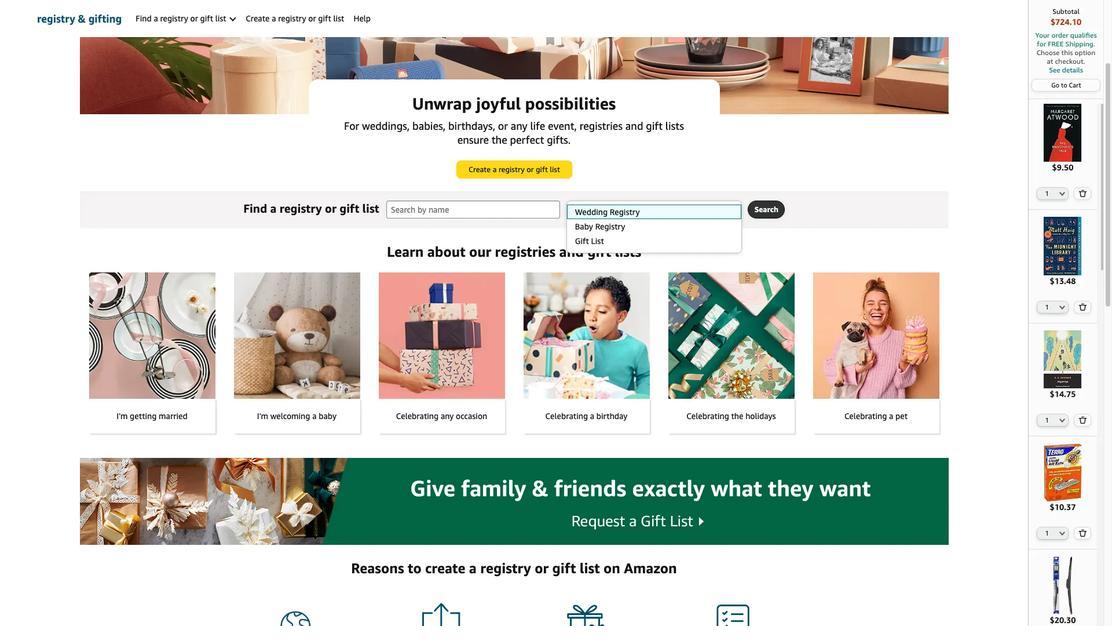 Task type: describe. For each thing, give the bounding box(es) containing it.
$13.48
[[1051, 276, 1077, 286]]

any inside for weddings, babies, birthdays, or any life event, registries and gift lists ensure the perfect gifts.
[[511, 119, 528, 132]]

search for search
[[755, 205, 779, 214]]

gift inside for weddings, babies, birthdays, or any life event, registries and gift lists ensure the perfect gifts.
[[646, 119, 663, 132]]

celebrating a birthday link
[[524, 272, 650, 434]]

help link
[[349, 0, 376, 37]]

learn about our registries and gift lists
[[387, 243, 642, 260]]

celebrating a birthday
[[546, 411, 628, 421]]

pet parent with dog and dessert image
[[814, 272, 940, 399]]

about
[[428, 243, 466, 260]]

delete image for $14.75
[[1080, 416, 1088, 424]]

gifting
[[88, 12, 122, 25]]

1 vertical spatial any
[[441, 411, 454, 421]]

registries inside for weddings, babies, birthdays, or any life event, registries and gift lists ensure the perfect gifts.
[[580, 119, 623, 132]]

by
[[599, 205, 607, 214]]

reasons to create a registry or gift list on amazon
[[351, 560, 678, 576]]

Search submit
[[749, 201, 785, 218]]

for
[[344, 119, 360, 132]]

unwrap
[[413, 94, 472, 113]]

checkout.
[[1056, 57, 1086, 66]]

your order qualifies for free shipping. choose this option at checkout. see details
[[1036, 31, 1098, 74]]

1 for $10.37
[[1046, 529, 1050, 537]]

registry & gifting link
[[37, 0, 122, 37]]

our
[[470, 243, 492, 260]]

amazon
[[624, 560, 678, 576]]

celebrating the holidays link
[[669, 272, 795, 434]]

create
[[425, 560, 466, 576]]

dropdown image for $14.75
[[1060, 418, 1066, 423]]

i'm getting married link
[[89, 272, 215, 434]]

celebrating for celebrating any occasion
[[396, 411, 439, 421]]

qualifies
[[1071, 31, 1098, 39]]

arrow pointing out of a box to indicate sharing image
[[421, 603, 462, 626]]

list box containing wedding registry
[[567, 205, 742, 248]]

occasion
[[456, 411, 488, 421]]

gift list link
[[567, 234, 742, 248]]

help
[[354, 13, 371, 23]]

1 for $14.75
[[1046, 416, 1050, 424]]

learn
[[387, 243, 424, 260]]

choose
[[1037, 48, 1060, 57]]

find a registry or gift list link
[[131, 0, 241, 37]]

for weddings, babies, birthdays, or any life event, registries and gift lists ensure the perfect gifts.
[[344, 119, 685, 146]]

go
[[1052, 81, 1060, 89]]

delete image for $10.37
[[1080, 529, 1088, 537]]

0 horizontal spatial registries
[[495, 243, 556, 260]]

holidays
[[746, 411, 777, 421]]

see details link
[[1035, 66, 1098, 74]]

1 for $9.50
[[1046, 190, 1050, 197]]

baby nursery with crib and teddy bear image
[[234, 272, 360, 399]]

welcoming
[[271, 411, 310, 421]]

0 horizontal spatial create
[[246, 13, 270, 23]]

unwrap joyful possibilities
[[413, 94, 616, 113]]

i'm getting married
[[117, 411, 188, 421]]

baby
[[575, 221, 594, 231]]

0 horizontal spatial and
[[560, 243, 584, 260]]

gifts.
[[547, 133, 571, 146]]

$20.30
[[1051, 615, 1077, 625]]

delete image for $13.48
[[1080, 303, 1088, 310]]

joyful
[[477, 94, 521, 113]]

the inside for weddings, babies, birthdays, or any life event, registries and gift lists ensure the perfect gifts.
[[492, 133, 508, 146]]

dropdown image for $13.48
[[1060, 305, 1066, 309]]

birthdays,
[[449, 119, 496, 132]]

1 vertical spatial create a registry or gift list link
[[457, 161, 572, 178]]

possibilities
[[526, 94, 616, 113]]

weddings,
[[362, 119, 410, 132]]

Search by name text field
[[386, 201, 560, 219]]

see
[[1050, 66, 1061, 74]]

wedding registry option
[[567, 205, 742, 219]]

birthday
[[597, 411, 628, 421]]

i'm welcoming a baby link
[[234, 272, 360, 434]]

request a gift list image
[[80, 458, 949, 545]]

delete image for $9.50
[[1080, 190, 1088, 197]]

lists inside for weddings, babies, birthdays, or any life event, registries and gift lists ensure the perfect gifts.
[[666, 119, 685, 132]]

0 vertical spatial find a registry or gift list
[[136, 13, 229, 23]]

1 vertical spatial dropdown image
[[730, 207, 736, 212]]

$724.10
[[1051, 17, 1082, 27]]

gift
[[575, 236, 589, 246]]

on
[[604, 560, 621, 576]]

a hand holding a stack of wraped gifts image
[[379, 272, 505, 399]]

or inside for weddings, babies, birthdays, or any life event, registries and gift lists ensure the perfect gifts.
[[498, 119, 508, 132]]

peak silicone plus windshield wiper blade, 22-inch (pack of 1) image
[[1035, 557, 1093, 615]]

baby registry link
[[567, 219, 742, 234]]

registry & gifting
[[37, 12, 122, 25]]

to for reasons
[[408, 560, 422, 576]]

celebrating for celebrating a birthday
[[546, 411, 588, 421]]

i'm welcoming a baby
[[257, 411, 337, 421]]

the handmaid&#39;s tale image
[[1035, 104, 1093, 162]]

1 vertical spatial registry
[[596, 221, 626, 231]]

baby
[[319, 411, 337, 421]]



Task type: locate. For each thing, give the bounding box(es) containing it.
0 vertical spatial registries
[[580, 119, 623, 132]]

1 horizontal spatial create
[[469, 165, 491, 174]]

0 horizontal spatial to
[[408, 560, 422, 576]]

find a registry or gift list
[[136, 13, 229, 23], [244, 202, 380, 215]]

2 vertical spatial dropdown image
[[1060, 531, 1066, 536]]

1 vertical spatial to
[[408, 560, 422, 576]]

1
[[1046, 190, 1050, 197], [1046, 303, 1050, 310], [1046, 416, 1050, 424], [1046, 529, 1050, 537]]

dropdown image down $9.50
[[1060, 191, 1066, 196]]

celebrating left the pet
[[845, 411, 888, 421]]

3 celebrating from the left
[[687, 411, 730, 421]]

4 celebrating from the left
[[845, 411, 888, 421]]

2 i'm from the left
[[257, 411, 268, 421]]

2 dropdown image from the top
[[1060, 418, 1066, 423]]

wedding registry baby registry gift list
[[575, 207, 640, 246]]

wedding
[[575, 207, 608, 217]]

cart
[[1070, 81, 1082, 89]]

4 1 from the top
[[1046, 529, 1050, 537]]

1 vertical spatial create
[[469, 165, 491, 174]]

life
[[531, 119, 546, 132]]

&
[[78, 12, 86, 25]]

0 horizontal spatial search
[[574, 205, 597, 214]]

delete image up "malgudi days (penguin classics)" image
[[1080, 303, 1088, 310]]

delete image
[[1080, 190, 1088, 197], [1080, 303, 1088, 310]]

your
[[1036, 31, 1051, 39]]

search
[[574, 205, 597, 214], [755, 205, 779, 214]]

celebrating any occasion
[[396, 411, 488, 421]]

0 vertical spatial create
[[246, 13, 270, 23]]

2 delete image from the top
[[1080, 529, 1088, 537]]

dropdown image for $10.37
[[1060, 531, 1066, 536]]

wrapped holiday gifts with name tags image
[[669, 272, 795, 399]]

0 horizontal spatial i'm
[[117, 411, 128, 421]]

1 vertical spatial lists
[[615, 243, 642, 260]]

2 1 from the top
[[1046, 303, 1050, 310]]

1 up peak silicone plus windshield wiper blade, 22-inch (pack of 1)
[[1046, 529, 1050, 537]]

1 horizontal spatial i'm
[[257, 411, 268, 421]]

dropdown image
[[1060, 305, 1066, 309], [1060, 418, 1066, 423]]

2 celebrating from the left
[[546, 411, 588, 421]]

1 vertical spatial delete image
[[1080, 303, 1088, 310]]

i'm left welcoming
[[257, 411, 268, 421]]

celebrating the holidays
[[687, 411, 777, 421]]

dropdown image down $14.75
[[1060, 418, 1066, 423]]

for
[[1038, 39, 1047, 48]]

the right ensure
[[492, 133, 508, 146]]

married
[[159, 411, 188, 421]]

at
[[1048, 57, 1054, 66]]

registry down by
[[596, 221, 626, 231]]

1 vertical spatial create a registry or gift list
[[469, 165, 561, 174]]

and inside for weddings, babies, birthdays, or any life event, registries and gift lists ensure the perfect gifts.
[[626, 119, 644, 132]]

i'm for i'm welcoming a baby
[[257, 411, 268, 421]]

$10.37
[[1051, 502, 1077, 512]]

dropdown image left search submit
[[730, 207, 736, 212]]

0 vertical spatial dropdown image
[[1060, 305, 1066, 309]]

registries down possibilities on the top of page
[[580, 119, 623, 132]]

to left 'create'
[[408, 560, 422, 576]]

0 vertical spatial find
[[136, 13, 152, 23]]

0 vertical spatial and
[[626, 119, 644, 132]]

to for go
[[1062, 81, 1068, 89]]

1 horizontal spatial create a registry or gift list
[[469, 165, 561, 174]]

i'm inside "i'm getting married" link
[[117, 411, 128, 421]]

find
[[136, 13, 152, 23], [244, 202, 267, 215]]

0 horizontal spatial create a registry or gift list
[[246, 13, 345, 23]]

1 horizontal spatial any
[[511, 119, 528, 132]]

1 horizontal spatial and
[[626, 119, 644, 132]]

or
[[190, 13, 198, 23], [309, 13, 316, 23], [498, 119, 508, 132], [527, 165, 534, 174], [325, 202, 337, 215], [535, 560, 549, 576]]

celebrating for celebrating a pet
[[845, 411, 888, 421]]

lists
[[666, 119, 685, 132], [615, 243, 642, 260]]

0 vertical spatial lists
[[666, 119, 685, 132]]

1 up the midnight library: a gma book club pick (a novel) image
[[1046, 190, 1050, 197]]

list box
[[567, 205, 742, 248]]

to right go
[[1062, 81, 1068, 89]]

event,
[[548, 119, 577, 132]]

create
[[246, 13, 270, 23], [469, 165, 491, 174]]

1 search from the left
[[574, 205, 597, 214]]

0 vertical spatial the
[[492, 133, 508, 146]]

dropdown image down $13.48
[[1060, 305, 1066, 309]]

delete image
[[1080, 416, 1088, 424], [1080, 529, 1088, 537]]

list
[[215, 13, 226, 23], [334, 13, 345, 23], [550, 165, 561, 174], [363, 202, 380, 215], [580, 560, 600, 576]]

None submit
[[1076, 188, 1091, 200], [1076, 301, 1091, 313], [1076, 414, 1091, 426], [1076, 528, 1091, 539], [1076, 188, 1091, 200], [1076, 301, 1091, 313], [1076, 414, 1091, 426], [1076, 528, 1091, 539]]

0 vertical spatial registry
[[610, 207, 640, 217]]

1 delete image from the top
[[1080, 416, 1088, 424]]

0 vertical spatial delete image
[[1080, 190, 1088, 197]]

celebrating a pet link
[[814, 272, 940, 434]]

go to cart
[[1052, 81, 1082, 89]]

$9.50
[[1053, 162, 1074, 172]]

registries right our
[[495, 243, 556, 260]]

this
[[1062, 48, 1074, 57]]

and
[[626, 119, 644, 132], [560, 243, 584, 260]]

1 delete image from the top
[[1080, 190, 1088, 197]]

1 horizontal spatial find
[[244, 202, 267, 215]]

1 horizontal spatial create a registry or gift list link
[[457, 161, 572, 178]]

$14.75
[[1051, 389, 1077, 399]]

ensure
[[458, 133, 489, 146]]

a pair of champagne flutes on top of plates with ribbon image
[[89, 272, 215, 399]]

wedding registry link
[[567, 205, 742, 219]]

globe icon image
[[275, 603, 316, 626]]

1 vertical spatial delete image
[[1080, 529, 1088, 537]]

babies,
[[413, 119, 446, 132]]

0 horizontal spatial the
[[492, 133, 508, 146]]

malgudi days (penguin classics) image
[[1035, 330, 1093, 388]]

option
[[1076, 48, 1096, 57]]

create a registry or gift list
[[246, 13, 345, 23], [469, 165, 561, 174]]

pet
[[896, 411, 908, 421]]

delete image up the midnight library: a gma book club pick (a novel) image
[[1080, 190, 1088, 197]]

1 horizontal spatial the
[[732, 411, 744, 421]]

registries
[[580, 119, 623, 132], [495, 243, 556, 260]]

custom gift boxes and confetti image
[[80, 0, 949, 114]]

create a registry or gift list link
[[241, 0, 349, 37], [457, 161, 572, 178]]

celebrating any occasion link
[[379, 272, 505, 434]]

i'm left getting
[[117, 411, 128, 421]]

0 horizontal spatial find a registry or gift list
[[136, 13, 229, 23]]

i'm
[[117, 411, 128, 421], [257, 411, 268, 421]]

1 horizontal spatial to
[[1062, 81, 1068, 89]]

list
[[592, 236, 604, 246]]

gift
[[200, 13, 213, 23], [318, 13, 331, 23], [646, 119, 663, 132], [536, 165, 548, 174], [340, 202, 360, 215], [588, 243, 612, 260], [553, 560, 576, 576]]

2 delete image from the top
[[1080, 303, 1088, 310]]

getting
[[130, 411, 157, 421]]

celebrating a pet
[[845, 411, 908, 421]]

subtotal
[[1053, 7, 1080, 16]]

delete image up terro t300b liquid ant killer, 12 bait stations image at the right
[[1080, 416, 1088, 424]]

celebrating left the holidays
[[687, 411, 730, 421]]

the
[[492, 133, 508, 146], [732, 411, 744, 421]]

1 horizontal spatial search
[[755, 205, 779, 214]]

two gift boxes with bows image
[[567, 603, 608, 626]]

dropdown image for $9.50
[[1060, 191, 1066, 196]]

0 vertical spatial to
[[1062, 81, 1068, 89]]

celebrating left the occasion
[[396, 411, 439, 421]]

0 vertical spatial dropdown image
[[1060, 191, 1066, 196]]

1 for $13.48
[[1046, 303, 1050, 310]]

1 horizontal spatial find a registry or gift list
[[244, 202, 380, 215]]

0 vertical spatial any
[[511, 119, 528, 132]]

terro t300b liquid ant killer, 12 bait stations image
[[1035, 443, 1093, 502]]

the midnight library: a gma book club pick (a novel) image
[[1035, 217, 1093, 275]]

1 horizontal spatial lists
[[666, 119, 685, 132]]

1 up "malgudi days (penguin classics)" image
[[1046, 303, 1050, 310]]

0 horizontal spatial find
[[136, 13, 152, 23]]

1 vertical spatial and
[[560, 243, 584, 260]]

free
[[1049, 39, 1065, 48]]

1 vertical spatial registries
[[495, 243, 556, 260]]

any
[[511, 119, 528, 132], [441, 411, 454, 421]]

celebrating for celebrating the holidays
[[687, 411, 730, 421]]

0 vertical spatial delete image
[[1080, 416, 1088, 424]]

2 search from the left
[[755, 205, 779, 214]]

i'm for i'm getting married
[[117, 411, 128, 421]]

1 vertical spatial dropdown image
[[1060, 418, 1066, 423]]

0 vertical spatial create a registry or gift list link
[[241, 0, 349, 37]]

delete image up peak silicone plus windshield wiper blade, 22-inch (pack of 1)
[[1080, 529, 1088, 537]]

any up "perfect"
[[511, 119, 528, 132]]

a
[[154, 13, 158, 23], [272, 13, 276, 23], [493, 165, 497, 174], [270, 202, 277, 215], [313, 411, 317, 421], [591, 411, 595, 421], [890, 411, 894, 421], [469, 560, 477, 576]]

1 celebrating from the left
[[396, 411, 439, 421]]

1 dropdown image from the top
[[1060, 305, 1066, 309]]

any left the occasion
[[441, 411, 454, 421]]

0 horizontal spatial create a registry or gift list link
[[241, 0, 349, 37]]

dropdown image
[[1060, 191, 1066, 196], [730, 207, 736, 212], [1060, 531, 1066, 536]]

shipping.
[[1066, 39, 1096, 48]]

a checklist image
[[713, 603, 754, 626]]

1 1 from the top
[[1046, 190, 1050, 197]]

the left the holidays
[[732, 411, 744, 421]]

1 horizontal spatial registries
[[580, 119, 623, 132]]

dropdown image down the $10.37 on the right of page
[[1060, 531, 1066, 536]]

search by
[[574, 205, 607, 214]]

details
[[1063, 66, 1084, 74]]

1 up terro t300b liquid ant killer, 12 bait stations image at the right
[[1046, 416, 1050, 424]]

celebrating inside 'link'
[[687, 411, 730, 421]]

0 horizontal spatial any
[[441, 411, 454, 421]]

1 vertical spatial the
[[732, 411, 744, 421]]

the inside celebrating the holidays 'link'
[[732, 411, 744, 421]]

celebrating
[[396, 411, 439, 421], [546, 411, 588, 421], [687, 411, 730, 421], [845, 411, 888, 421]]

order
[[1052, 31, 1069, 39]]

subtotal $724.10
[[1051, 7, 1082, 27]]

registry right by
[[610, 207, 640, 217]]

1 vertical spatial find
[[244, 202, 267, 215]]

0 vertical spatial create a registry or gift list
[[246, 13, 345, 23]]

1 i'm from the left
[[117, 411, 128, 421]]

a child opening a birthday present image
[[524, 272, 650, 399]]

perfect
[[510, 133, 545, 146]]

reasons
[[351, 560, 404, 576]]

0 horizontal spatial lists
[[615, 243, 642, 260]]

search for search by
[[574, 205, 597, 214]]

i'm inside i'm welcoming a baby link
[[257, 411, 268, 421]]

go to cart link
[[1033, 79, 1101, 91]]

celebrating left birthday
[[546, 411, 588, 421]]

1 vertical spatial find a registry or gift list
[[244, 202, 380, 215]]

3 1 from the top
[[1046, 416, 1050, 424]]



Task type: vqa. For each thing, say whether or not it's contained in the screenshot.
list box containing Wedding Registry
yes



